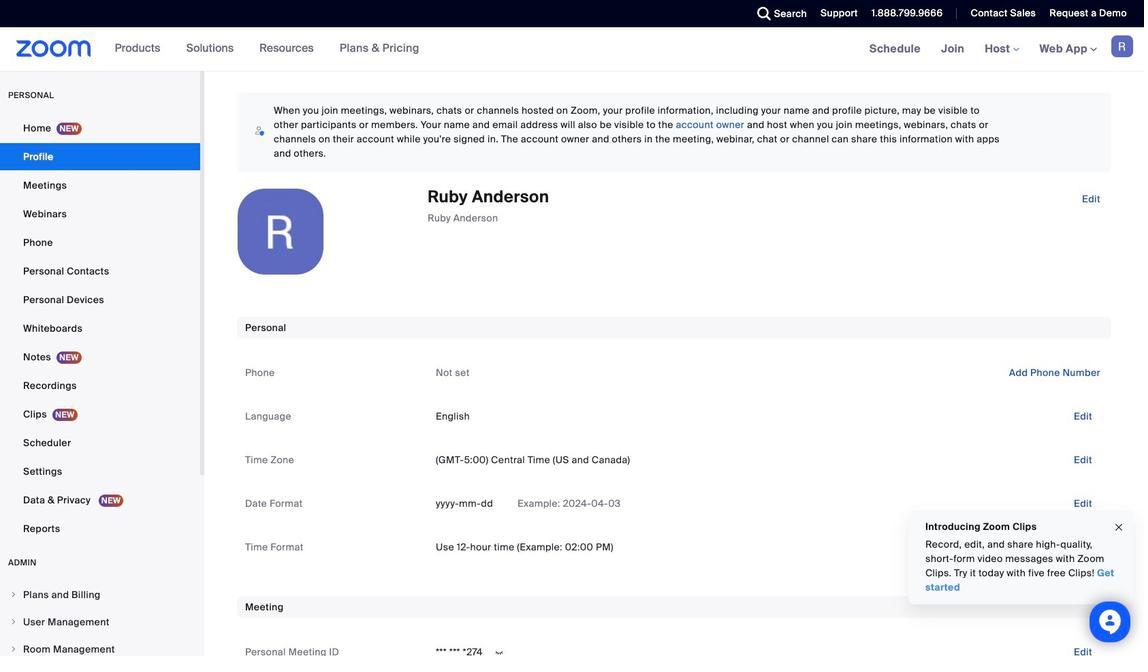 Task type: locate. For each thing, give the bounding box(es) containing it.
1 vertical spatial menu item
[[0, 609, 200, 635]]

right image
[[10, 591, 18, 599], [10, 645, 18, 653]]

banner
[[0, 27, 1144, 72]]

right image down right image
[[10, 645, 18, 653]]

menu item
[[0, 582, 200, 608], [0, 609, 200, 635], [0, 636, 200, 656]]

1 right image from the top
[[10, 591, 18, 599]]

zoom logo image
[[16, 40, 91, 57]]

admin menu menu
[[0, 582, 200, 656]]

1 menu item from the top
[[0, 582, 200, 608]]

right image up right image
[[10, 591, 18, 599]]

0 vertical spatial menu item
[[0, 582, 200, 608]]

edit user photo image
[[270, 225, 292, 238]]

2 vertical spatial menu item
[[0, 636, 200, 656]]

1 vertical spatial right image
[[10, 645, 18, 653]]

profile picture image
[[1112, 35, 1134, 57]]

0 vertical spatial right image
[[10, 591, 18, 599]]



Task type: describe. For each thing, give the bounding box(es) containing it.
meetings navigation
[[859, 27, 1144, 72]]

right image
[[10, 618, 18, 626]]

show personal meeting id image
[[488, 647, 510, 656]]

2 menu item from the top
[[0, 609, 200, 635]]

2 right image from the top
[[10, 645, 18, 653]]

close image
[[1114, 520, 1125, 535]]

personal menu menu
[[0, 114, 200, 544]]

3 menu item from the top
[[0, 636, 200, 656]]

user photo image
[[238, 189, 324, 275]]

product information navigation
[[105, 27, 430, 71]]



Task type: vqa. For each thing, say whether or not it's contained in the screenshot.
2nd right icon from the bottom of the Admin Menu menu
yes



